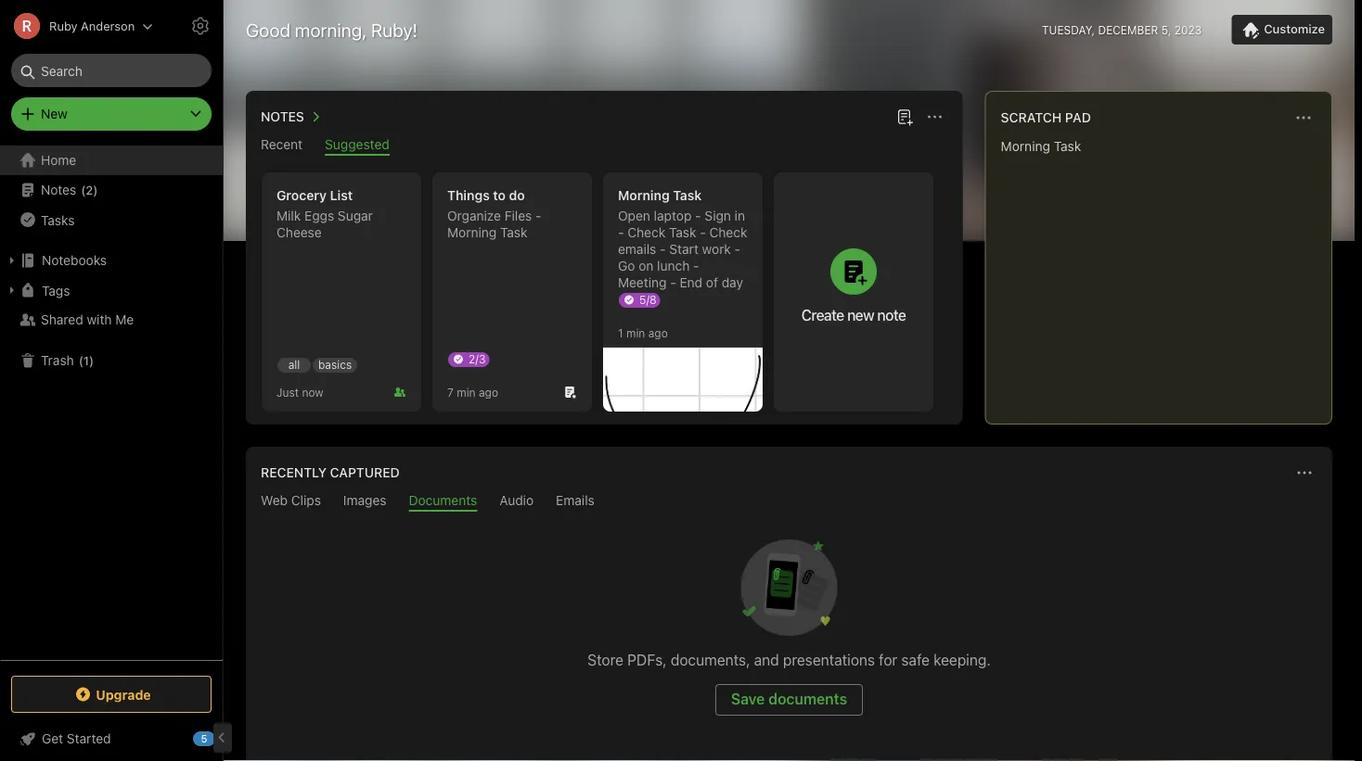 Task type: describe. For each thing, give the bounding box(es) containing it.
expand notebooks image
[[5, 253, 19, 268]]

get started
[[42, 732, 111, 747]]

files
[[505, 208, 532, 224]]

upgrade
[[96, 687, 151, 703]]

new button
[[11, 97, 212, 131]]

expand tags image
[[5, 283, 19, 298]]

tags button
[[0, 276, 222, 305]]

sugar
[[338, 208, 373, 224]]

start
[[669, 242, 699, 257]]

2 check from the left
[[709, 225, 747, 240]]

good morning, ruby!
[[246, 19, 418, 40]]

pad
[[1065, 110, 1091, 125]]

store pdfs, documents, and presentations for safe keeping.
[[588, 652, 991, 670]]

emails
[[618, 242, 656, 257]]

tasks
[[41, 212, 75, 228]]

end
[[680, 275, 703, 290]]

scratch pad
[[1001, 110, 1091, 125]]

lunch
[[657, 258, 690, 274]]

suggested tab
[[325, 137, 390, 156]]

notes button
[[257, 106, 327, 128]]

grocery
[[277, 188, 327, 203]]

1 min ago
[[618, 327, 668, 340]]

morning task open laptop - sign in - check task - check emails - start work - go on lunch - meeting - end of day
[[618, 188, 747, 290]]

shared with me
[[41, 312, 134, 328]]

documents,
[[671, 652, 750, 670]]

create new note button
[[774, 173, 934, 412]]

day
[[722, 275, 743, 290]]

december
[[1098, 23, 1158, 36]]

2023
[[1174, 23, 1202, 36]]

things to do organize files - morning task
[[447, 188, 542, 240]]

audio tab
[[499, 493, 534, 512]]

open
[[618, 208, 650, 224]]

meeting
[[618, 275, 667, 290]]

laptop
[[654, 208, 692, 224]]

on
[[639, 258, 654, 274]]

save
[[731, 691, 765, 708]]

in
[[735, 208, 745, 224]]

tab list for notes
[[250, 137, 959, 156]]

anderson
[[81, 19, 135, 33]]

scratch
[[1001, 110, 1062, 125]]

notes for notes
[[261, 109, 304, 124]]

keeping.
[[934, 652, 991, 670]]

shared
[[41, 312, 83, 328]]

1 check from the left
[[628, 225, 666, 240]]

started
[[67, 732, 111, 747]]

7 min ago
[[447, 386, 498, 399]]

web clips
[[261, 493, 321, 509]]

- up lunch
[[660, 242, 666, 257]]

5/8
[[639, 293, 657, 306]]

now
[[302, 386, 323, 399]]

emails
[[556, 493, 595, 509]]

scratch pad button
[[997, 107, 1091, 129]]

ruby
[[49, 19, 78, 33]]

new
[[41, 106, 68, 122]]

captured
[[330, 465, 400, 481]]

more actions field for recently captured
[[1292, 460, 1318, 486]]

images
[[343, 493, 387, 509]]

customize button
[[1232, 15, 1333, 45]]

good
[[246, 19, 290, 40]]

just now
[[277, 386, 323, 399]]

min for 1
[[626, 327, 645, 340]]

7
[[447, 386, 454, 399]]

of
[[706, 275, 718, 290]]

things
[[447, 188, 490, 203]]

2
[[86, 183, 93, 197]]

web clips tab
[[261, 493, 321, 512]]

work
[[702, 242, 731, 257]]

morning,
[[295, 19, 367, 40]]

get
[[42, 732, 63, 747]]

new
[[847, 306, 874, 324]]

pdfs,
[[627, 652, 667, 670]]

- up end
[[693, 258, 699, 274]]

audio
[[499, 493, 534, 509]]

just
[[277, 386, 299, 399]]

recently captured button
[[257, 462, 400, 484]]

0 horizontal spatial more actions image
[[924, 106, 946, 128]]

2/3
[[469, 353, 486, 366]]

click to collapse image
[[216, 728, 230, 750]]

documents
[[409, 493, 477, 509]]

notes ( 2 )
[[41, 182, 98, 198]]

- up the work
[[700, 225, 706, 240]]

note
[[877, 306, 906, 324]]

go
[[618, 258, 635, 274]]



Task type: vqa. For each thing, say whether or not it's contained in the screenshot.
14 on the right of page
no



Task type: locate. For each thing, give the bounding box(es) containing it.
0 vertical spatial min
[[626, 327, 645, 340]]

ago down 5/8
[[648, 327, 668, 340]]

check down sign
[[709, 225, 747, 240]]

documents
[[769, 691, 847, 708]]

tasks button
[[0, 205, 222, 235]]

0 horizontal spatial min
[[457, 386, 476, 399]]

tags
[[42, 283, 70, 298]]

to
[[493, 188, 506, 203]]

task
[[673, 188, 702, 203], [500, 225, 528, 240], [669, 225, 696, 240]]

0 vertical spatial (
[[81, 183, 86, 197]]

thumbnail image
[[603, 348, 763, 412]]

0 vertical spatial notes
[[261, 109, 304, 124]]

Help and Learning task checklist field
[[0, 725, 223, 754]]

check
[[628, 225, 666, 240], [709, 225, 747, 240]]

documents tab
[[409, 493, 477, 512]]

1 inside trash ( 1 )
[[83, 354, 89, 368]]

0 vertical spatial )
[[93, 183, 98, 197]]

safe
[[901, 652, 930, 670]]

( inside notes ( 2 )
[[81, 183, 86, 197]]

tree containing home
[[0, 146, 223, 660]]

( right trash
[[79, 354, 83, 368]]

) inside trash ( 1 )
[[89, 354, 94, 368]]

store
[[588, 652, 624, 670]]

list
[[330, 188, 353, 203]]

1 inside suggested tab panel
[[618, 327, 623, 340]]

more actions image
[[924, 106, 946, 128], [1294, 462, 1316, 484]]

) down the home link
[[93, 183, 98, 197]]

presentations
[[783, 652, 875, 670]]

milk
[[277, 208, 301, 224]]

eggs
[[304, 208, 334, 224]]

recent tab
[[261, 137, 303, 156]]

task inside things to do organize files - morning task
[[500, 225, 528, 240]]

cheese
[[277, 225, 322, 240]]

1 vertical spatial 1
[[83, 354, 89, 368]]

1 vertical spatial notes
[[41, 182, 76, 198]]

Search text field
[[24, 54, 199, 87]]

0 horizontal spatial ago
[[479, 386, 498, 399]]

- left sign
[[695, 208, 701, 224]]

notebooks link
[[0, 246, 222, 276]]

ago for 1 min ago
[[648, 327, 668, 340]]

save documents
[[731, 691, 847, 708]]

Account field
[[0, 7, 153, 45]]

( inside trash ( 1 )
[[79, 354, 83, 368]]

tab list containing web clips
[[250, 493, 1329, 512]]

) for notes
[[93, 183, 98, 197]]

5
[[201, 734, 207, 746]]

1 right trash
[[83, 354, 89, 368]]

and
[[754, 652, 779, 670]]

suggested tab panel
[[246, 156, 963, 425]]

)
[[93, 183, 98, 197], [89, 354, 94, 368]]

) for trash
[[89, 354, 94, 368]]

None search field
[[24, 54, 199, 87]]

ago
[[648, 327, 668, 340], [479, 386, 498, 399]]

- right the work
[[735, 242, 741, 257]]

0 vertical spatial ago
[[648, 327, 668, 340]]

organize
[[447, 208, 501, 224]]

0 vertical spatial morning
[[618, 188, 670, 203]]

morning
[[618, 188, 670, 203], [447, 225, 497, 240]]

clips
[[291, 493, 321, 509]]

ago down 2/3
[[479, 386, 498, 399]]

more actions field for scratch pad
[[1291, 105, 1317, 131]]

0 vertical spatial more actions image
[[924, 106, 946, 128]]

0 vertical spatial 1
[[618, 327, 623, 340]]

settings image
[[189, 15, 212, 37]]

emails tab
[[556, 493, 595, 512]]

) right trash
[[89, 354, 94, 368]]

1 horizontal spatial notes
[[261, 109, 304, 124]]

notebooks
[[42, 253, 107, 268]]

trash
[[41, 353, 74, 368]]

morning up open
[[618, 188, 670, 203]]

basics
[[318, 359, 352, 372]]

1 vertical spatial ago
[[479, 386, 498, 399]]

- down open
[[618, 225, 624, 240]]

1 horizontal spatial 1
[[618, 327, 623, 340]]

) inside notes ( 2 )
[[93, 183, 98, 197]]

recently
[[261, 465, 327, 481]]

notes inside button
[[261, 109, 304, 124]]

min for 7
[[457, 386, 476, 399]]

home
[[41, 153, 76, 168]]

do
[[509, 188, 525, 203]]

( down the home link
[[81, 183, 86, 197]]

images tab
[[343, 493, 387, 512]]

customize
[[1264, 22, 1325, 36]]

notes inside tree
[[41, 182, 76, 198]]

grocery list milk eggs sugar cheese
[[277, 188, 373, 240]]

- right 'files'
[[536, 208, 542, 224]]

1
[[618, 327, 623, 340], [83, 354, 89, 368]]

1 vertical spatial more actions image
[[1294, 462, 1316, 484]]

0 horizontal spatial morning
[[447, 225, 497, 240]]

task up the start
[[669, 225, 696, 240]]

task down 'files'
[[500, 225, 528, 240]]

notes up recent at top left
[[261, 109, 304, 124]]

( for trash
[[79, 354, 83, 368]]

0 horizontal spatial notes
[[41, 182, 76, 198]]

0 vertical spatial tab list
[[250, 137, 959, 156]]

notes
[[261, 109, 304, 124], [41, 182, 76, 198]]

1 tab list from the top
[[250, 137, 959, 156]]

suggested
[[325, 137, 390, 152]]

recent
[[261, 137, 303, 152]]

more actions image
[[1293, 107, 1315, 129]]

1 horizontal spatial ago
[[648, 327, 668, 340]]

2 tab list from the top
[[250, 493, 1329, 512]]

1 vertical spatial )
[[89, 354, 94, 368]]

0 horizontal spatial check
[[628, 225, 666, 240]]

tree
[[0, 146, 223, 660]]

1 horizontal spatial morning
[[618, 188, 670, 203]]

1 down meeting on the top left of the page
[[618, 327, 623, 340]]

ruby!
[[371, 19, 418, 40]]

notes for notes ( 2 )
[[41, 182, 76, 198]]

- inside things to do organize files - morning task
[[536, 208, 542, 224]]

recently captured
[[261, 465, 400, 481]]

1 horizontal spatial min
[[626, 327, 645, 340]]

0 horizontal spatial 1
[[83, 354, 89, 368]]

task up laptop
[[673, 188, 702, 203]]

trash ( 1 )
[[41, 353, 94, 368]]

5,
[[1162, 23, 1171, 36]]

tab list for recently captured
[[250, 493, 1329, 512]]

create new note
[[801, 306, 906, 324]]

morning down organize
[[447, 225, 497, 240]]

morning inside things to do organize files - morning task
[[447, 225, 497, 240]]

min right 7
[[457, 386, 476, 399]]

documents tab panel
[[246, 512, 1333, 762]]

1 vertical spatial morning
[[447, 225, 497, 240]]

sign
[[705, 208, 731, 224]]

tab list containing recent
[[250, 137, 959, 156]]

1 vertical spatial min
[[457, 386, 476, 399]]

Start writing… text field
[[1001, 138, 1331, 409]]

min down 5/8
[[626, 327, 645, 340]]

web
[[261, 493, 288, 509]]

1 vertical spatial tab list
[[250, 493, 1329, 512]]

ago for 7 min ago
[[479, 386, 498, 399]]

1 horizontal spatial check
[[709, 225, 747, 240]]

check up emails
[[628, 225, 666, 240]]

home link
[[0, 146, 223, 175]]

-
[[536, 208, 542, 224], [695, 208, 701, 224], [618, 225, 624, 240], [700, 225, 706, 240], [660, 242, 666, 257], [735, 242, 741, 257], [693, 258, 699, 274], [670, 275, 676, 290]]

create
[[801, 306, 844, 324]]

upgrade button
[[11, 676, 212, 714]]

1 vertical spatial (
[[79, 354, 83, 368]]

with
[[87, 312, 112, 328]]

save documents button
[[715, 685, 863, 716]]

shared with me link
[[0, 305, 222, 335]]

( for notes
[[81, 183, 86, 197]]

tab list
[[250, 137, 959, 156], [250, 493, 1329, 512]]

min
[[626, 327, 645, 340], [457, 386, 476, 399]]

me
[[115, 312, 134, 328]]

tuesday,
[[1042, 23, 1095, 36]]

notes down home
[[41, 182, 76, 198]]

morning inside morning task open laptop - sign in - check task - check emails - start work - go on lunch - meeting - end of day
[[618, 188, 670, 203]]

tuesday, december 5, 2023
[[1042, 23, 1202, 36]]

- down lunch
[[670, 275, 676, 290]]

1 horizontal spatial more actions image
[[1294, 462, 1316, 484]]

More actions field
[[922, 104, 948, 130], [1291, 105, 1317, 131], [1292, 460, 1318, 486]]



